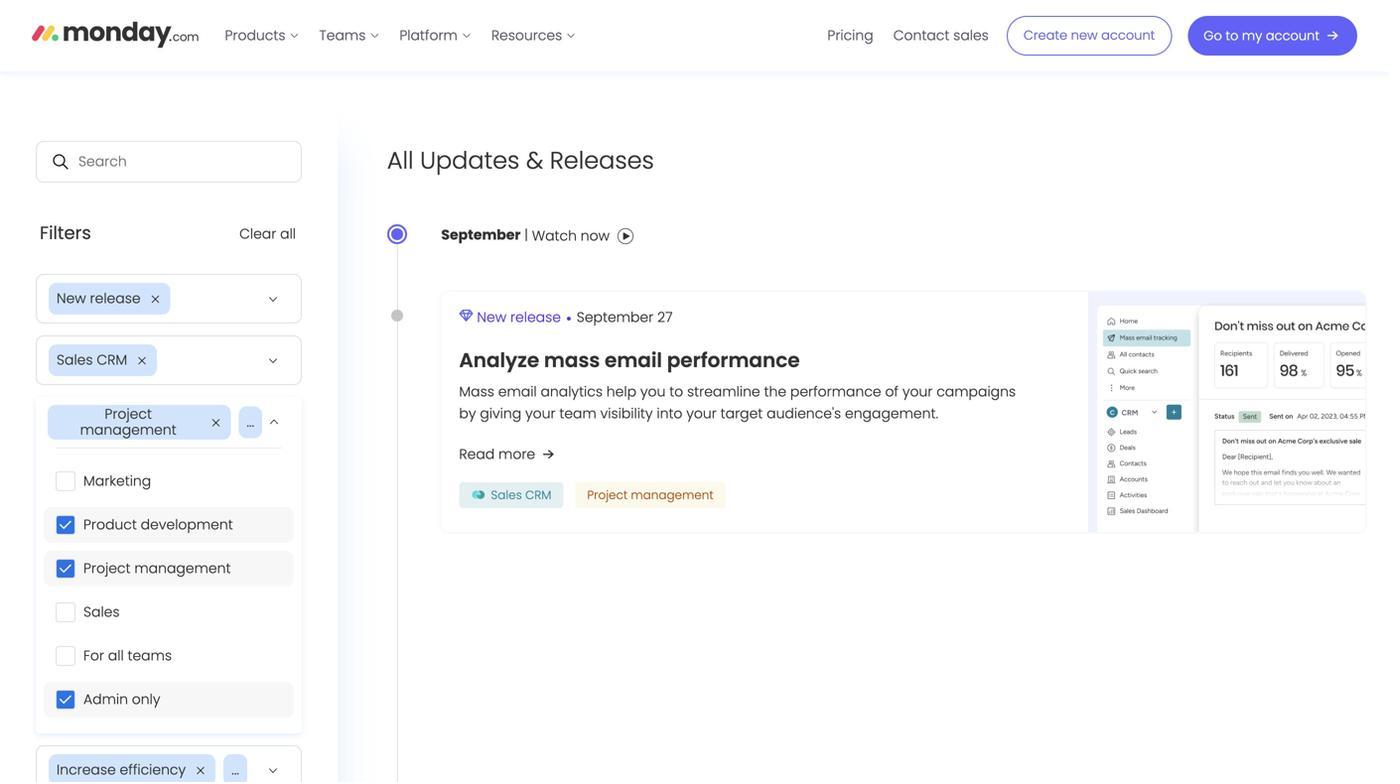 Task type: locate. For each thing, give the bounding box(es) containing it.
0 vertical spatial crm
[[97, 351, 127, 370]]

sales inside sales option
[[83, 603, 120, 622]]

1 vertical spatial ...
[[232, 761, 239, 780]]

remove value image up marketing option
[[209, 419, 223, 427]]

to inside analyze mass email performance mass email analytics help you to streamline the performance of your campaigns by giving your team visibility into your target audience's engagement.
[[670, 383, 683, 402]]

target
[[721, 404, 763, 424]]

•
[[566, 307, 572, 330]]

remove value image for crm
[[135, 357, 149, 365]]

resources
[[491, 26, 562, 45]]

1 vertical spatial all
[[108, 647, 124, 666]]

list containing products
[[215, 0, 586, 72]]

project inside project management option
[[83, 559, 131, 579]]

2 vertical spatial project
[[83, 559, 131, 579]]

september right •
[[577, 308, 654, 327]]

performance up streamline
[[667, 347, 800, 375]]

1 list from the left
[[215, 0, 586, 72]]

1 horizontal spatial new
[[477, 308, 507, 327]]

for all teams option
[[44, 639, 294, 674]]

products
[[225, 26, 285, 45]]

1 horizontal spatial all
[[280, 224, 296, 244]]

email
[[605, 347, 662, 375], [498, 383, 537, 402]]

close button for crm
[[135, 353, 149, 369]]

release down filters
[[90, 289, 141, 308]]

september
[[441, 225, 521, 245], [577, 308, 654, 327]]

project up marketing
[[105, 405, 152, 424]]

list containing pricing
[[818, 0, 999, 72]]

1 horizontal spatial list
[[818, 0, 999, 72]]

project management up marketing
[[80, 405, 176, 440]]

close button right efficiency
[[194, 763, 208, 779]]

sales crm down more
[[491, 487, 552, 504]]

close button down the 'new release'
[[135, 353, 149, 369]]

management
[[80, 421, 176, 440], [631, 487, 714, 504], [134, 559, 231, 579]]

mass email analytics 1 image
[[1088, 292, 1366, 532]]

account right new
[[1102, 26, 1155, 44]]

efficiency
[[120, 761, 186, 780]]

performance
[[667, 347, 800, 375], [790, 383, 882, 402]]

0 horizontal spatial ...
[[232, 761, 239, 780]]

project management down into
[[587, 487, 714, 504]]

contact sales
[[894, 26, 989, 45]]

all inside option
[[108, 647, 124, 666]]

2 vertical spatial project management
[[83, 559, 231, 579]]

remove value image down the 'new release'
[[135, 357, 149, 365]]

&
[[526, 144, 543, 177]]

0 horizontal spatial sales crm
[[57, 351, 127, 370]]

admin only option
[[44, 682, 294, 718]]

new
[[57, 289, 86, 308], [477, 308, 507, 327]]

go
[[1204, 27, 1222, 45]]

0 horizontal spatial all
[[108, 647, 124, 666]]

project
[[105, 405, 152, 424], [587, 487, 628, 504], [83, 559, 131, 579]]

clear all
[[239, 224, 296, 244]]

analyze mass email performance mass email analytics help you to streamline the performance of your campaigns by giving your team visibility into your target audience's engagement.
[[459, 347, 1016, 424]]

campaigns
[[937, 383, 1016, 402]]

close button right the 'new release'
[[149, 291, 162, 307]]

giving
[[480, 404, 522, 424]]

for
[[83, 647, 104, 666]]

new right "feature release icon"
[[477, 308, 507, 327]]

...
[[247, 413, 254, 432], [232, 761, 239, 780]]

you
[[640, 383, 666, 402]]

sales crm down the 'new release'
[[57, 351, 127, 370]]

management down 'development'
[[134, 559, 231, 579]]

to up into
[[670, 383, 683, 402]]

1 vertical spatial crm
[[525, 487, 552, 504]]

release for new release
[[90, 289, 141, 308]]

sales up for
[[83, 603, 120, 622]]

to right go
[[1226, 27, 1239, 45]]

project down visibility
[[587, 487, 628, 504]]

1 vertical spatial email
[[498, 383, 537, 402]]

products link
[[215, 20, 309, 52]]

1 vertical spatial project management
[[587, 487, 714, 504]]

0 vertical spatial ...
[[247, 413, 254, 432]]

0 horizontal spatial to
[[670, 383, 683, 402]]

release left •
[[510, 308, 561, 327]]

0 horizontal spatial new
[[57, 289, 86, 308]]

new inside new release • september 27
[[477, 308, 507, 327]]

1 horizontal spatial september
[[577, 308, 654, 327]]

management up marketing
[[80, 421, 176, 440]]

0 vertical spatial all
[[280, 224, 296, 244]]

1 vertical spatial sales crm
[[491, 487, 552, 504]]

contact
[[894, 26, 950, 45]]

0 vertical spatial email
[[605, 347, 662, 375]]

0 horizontal spatial account
[[1102, 26, 1155, 44]]

1 vertical spatial to
[[670, 383, 683, 402]]

all for clear
[[280, 224, 296, 244]]

account right 'my'
[[1266, 27, 1320, 45]]

new release
[[57, 289, 141, 308]]

1 horizontal spatial release
[[510, 308, 561, 327]]

0 vertical spatial sales
[[57, 351, 93, 370]]

only
[[132, 690, 160, 710]]

close button
[[149, 291, 162, 307], [135, 353, 149, 369], [209, 415, 223, 431], [194, 763, 208, 779]]

1 horizontal spatial to
[[1226, 27, 1239, 45]]

0 horizontal spatial list
[[215, 0, 586, 72]]

1 horizontal spatial ...
[[247, 413, 254, 432]]

to inside go to my account button
[[1226, 27, 1239, 45]]

0 vertical spatial to
[[1226, 27, 1239, 45]]

2 list from the left
[[818, 0, 999, 72]]

management down into
[[631, 487, 714, 504]]

account
[[1102, 26, 1155, 44], [1266, 27, 1320, 45]]

all right for
[[108, 647, 124, 666]]

remove value image
[[149, 295, 162, 303], [135, 357, 149, 365], [209, 419, 223, 427], [194, 767, 208, 775]]

your left team
[[525, 404, 556, 424]]

all updates & releases
[[387, 144, 654, 177]]

sales
[[57, 351, 93, 370], [491, 487, 522, 504], [83, 603, 120, 622]]

release inside new release • september 27
[[510, 308, 561, 327]]

email up "giving"
[[498, 383, 537, 402]]

clear
[[239, 224, 276, 244]]

your down streamline
[[686, 404, 717, 424]]

engagement.
[[845, 404, 939, 424]]

list
[[215, 0, 586, 72], [818, 0, 999, 72]]

crm
[[97, 351, 127, 370], [525, 487, 552, 504]]

sales crm
[[57, 351, 127, 370], [491, 487, 552, 504]]

crm down more
[[525, 487, 552, 504]]

analytics
[[541, 383, 603, 402]]

september left watch
[[441, 225, 521, 245]]

updates
[[420, 144, 520, 177]]

1 vertical spatial sales
[[491, 487, 522, 504]]

product development
[[83, 516, 233, 535]]

new for new release
[[57, 289, 86, 308]]

0 horizontal spatial release
[[90, 289, 141, 308]]

all
[[280, 224, 296, 244], [108, 647, 124, 666]]

2 horizontal spatial your
[[903, 383, 933, 402]]

product development option
[[44, 508, 294, 543]]

marketing
[[83, 472, 151, 491]]

1 horizontal spatial account
[[1266, 27, 1320, 45]]

... for efficiency
[[232, 761, 239, 780]]

project management
[[80, 405, 176, 440], [587, 487, 714, 504], [83, 559, 231, 579]]

release
[[90, 289, 141, 308], [510, 308, 561, 327]]

remove value image right efficiency
[[194, 767, 208, 775]]

project management down product development
[[83, 559, 231, 579]]

project down product
[[83, 559, 131, 579]]

2 vertical spatial management
[[134, 559, 231, 579]]

sales
[[954, 26, 989, 45]]

2 vertical spatial sales
[[83, 603, 120, 622]]

all right clear
[[280, 224, 296, 244]]

now
[[581, 226, 610, 246]]

email up help
[[605, 347, 662, 375]]

1 vertical spatial september
[[577, 308, 654, 327]]

0 vertical spatial performance
[[667, 347, 800, 375]]

new for new release • september 27
[[477, 308, 507, 327]]

your right of
[[903, 383, 933, 402]]

0 vertical spatial sales crm
[[57, 351, 127, 370]]

your
[[903, 383, 933, 402], [525, 404, 556, 424], [686, 404, 717, 424]]

performance up audience's
[[790, 383, 882, 402]]

crm down the 'new release'
[[97, 351, 127, 370]]

sales option
[[44, 595, 294, 631]]

all for for
[[108, 647, 124, 666]]

release for new release • september 27
[[510, 308, 561, 327]]

sales right crm "icon"
[[491, 487, 522, 504]]

pricing link
[[818, 20, 884, 52]]

remove value image right the 'new release'
[[149, 295, 162, 303]]

create new account
[[1024, 26, 1155, 44]]

... for management
[[247, 413, 254, 432]]

monday.com logo image
[[32, 13, 199, 55]]

new down filters
[[57, 289, 86, 308]]

close button up marketing option
[[209, 415, 223, 431]]

to
[[1226, 27, 1239, 45], [670, 383, 683, 402]]

0 vertical spatial project
[[105, 405, 152, 424]]

for all teams
[[83, 647, 172, 666]]

0 vertical spatial september
[[441, 225, 521, 245]]

1 vertical spatial project
[[587, 487, 628, 504]]

sales down the 'new release'
[[57, 351, 93, 370]]

main element
[[215, 0, 1358, 72]]

1 horizontal spatial email
[[605, 347, 662, 375]]

more
[[499, 445, 535, 464]]



Task type: vqa. For each thing, say whether or not it's contained in the screenshot.
Jonathon
no



Task type: describe. For each thing, give the bounding box(es) containing it.
help
[[607, 383, 637, 402]]

0 horizontal spatial your
[[525, 404, 556, 424]]

new release • september 27
[[477, 307, 673, 330]]

new
[[1071, 26, 1098, 44]]

all
[[387, 144, 414, 177]]

product
[[83, 516, 137, 535]]

clear all button
[[239, 224, 296, 244]]

into
[[657, 404, 683, 424]]

watch now link
[[532, 220, 634, 252]]

project inside project management
[[105, 405, 152, 424]]

september inside new release • september 27
[[577, 308, 654, 327]]

streamline
[[687, 383, 760, 402]]

1 vertical spatial performance
[[790, 383, 882, 402]]

releases
[[550, 144, 654, 177]]

read more
[[459, 445, 535, 464]]

admin
[[83, 690, 128, 710]]

close button for management
[[209, 415, 223, 431]]

mass
[[459, 383, 494, 402]]

create
[[1024, 26, 1068, 44]]

0 horizontal spatial email
[[498, 383, 537, 402]]

platform
[[400, 26, 458, 45]]

0 horizontal spatial crm
[[97, 351, 127, 370]]

1 horizontal spatial sales crm
[[491, 487, 552, 504]]

0 vertical spatial project management
[[80, 405, 176, 440]]

27
[[657, 308, 673, 327]]

0 horizontal spatial september
[[441, 225, 521, 245]]

account inside button
[[1266, 27, 1320, 45]]

crm image
[[471, 489, 487, 502]]

watch now
[[532, 226, 610, 246]]

create new account button
[[1007, 16, 1172, 56]]

by
[[459, 404, 476, 424]]

increase efficiency
[[57, 761, 186, 780]]

contact sales button
[[884, 20, 999, 52]]

visibility
[[600, 404, 653, 424]]

filters
[[40, 220, 91, 246]]

Search text field
[[37, 142, 301, 182]]

read more link
[[459, 443, 559, 467]]

the
[[764, 383, 787, 402]]

read
[[459, 445, 495, 464]]

admin only
[[83, 690, 160, 710]]

analyze
[[459, 347, 539, 375]]

|
[[521, 225, 532, 245]]

development
[[141, 516, 233, 535]]

watch now button
[[532, 220, 634, 252]]

1 vertical spatial management
[[631, 487, 714, 504]]

watch
[[532, 226, 577, 246]]

close button for efficiency
[[194, 763, 208, 779]]

mass
[[544, 347, 600, 375]]

go to my account
[[1204, 27, 1320, 45]]

teams link
[[309, 20, 390, 52]]

project management option
[[44, 551, 294, 587]]

teams
[[128, 647, 172, 666]]

remove value image for release
[[149, 295, 162, 303]]

feature release icon image
[[459, 310, 473, 323]]

teams
[[319, 26, 366, 45]]

go to my account button
[[1188, 16, 1358, 56]]

marketing option
[[44, 464, 294, 500]]

management inside option
[[134, 559, 231, 579]]

0 vertical spatial management
[[80, 421, 176, 440]]

1 horizontal spatial your
[[686, 404, 717, 424]]

pricing
[[828, 26, 874, 45]]

of
[[885, 383, 899, 402]]

resources link
[[481, 20, 586, 52]]

increase
[[57, 761, 116, 780]]

my
[[1242, 27, 1263, 45]]

team
[[559, 404, 597, 424]]

1 horizontal spatial crm
[[525, 487, 552, 504]]

remove value image for efficiency
[[194, 767, 208, 775]]

audience's
[[767, 404, 841, 424]]

remove value image for management
[[209, 419, 223, 427]]

close button for release
[[149, 291, 162, 307]]

platform link
[[390, 20, 481, 52]]

account inside button
[[1102, 26, 1155, 44]]

project management inside option
[[83, 559, 231, 579]]



